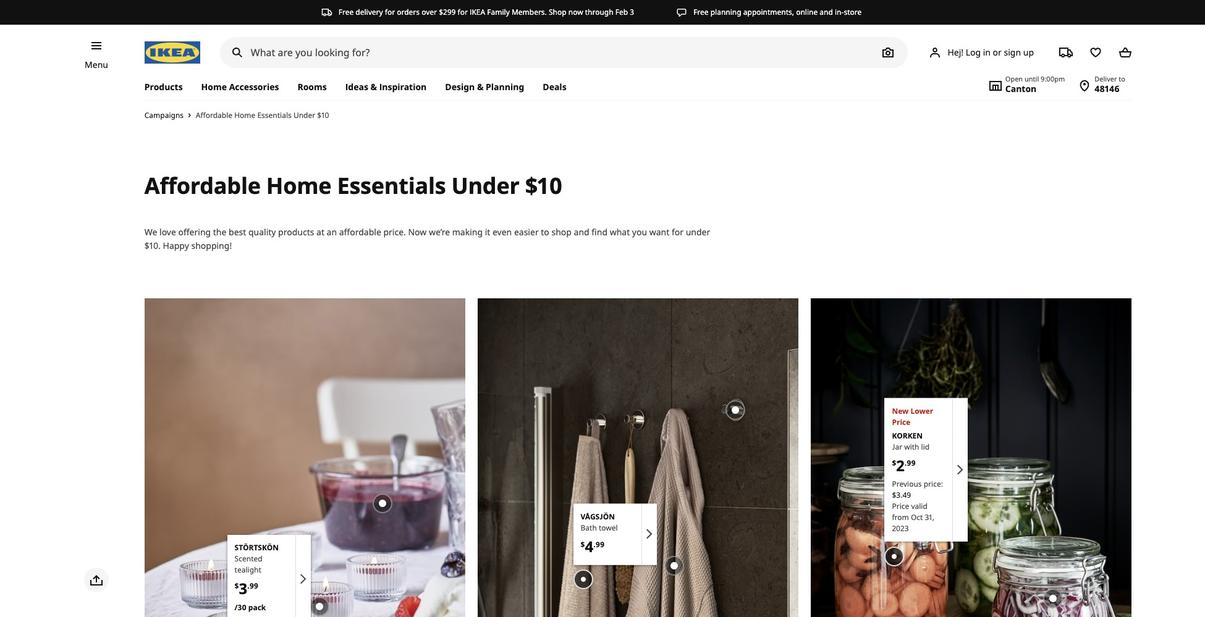 Task type: describe. For each thing, give the bounding box(es) containing it.
0 vertical spatial affordable
[[196, 110, 233, 120]]

what
[[610, 226, 630, 238]]

korken
[[893, 431, 923, 441]]

design
[[445, 81, 475, 93]]

an
[[327, 226, 337, 238]]

hej! log in or sign up link
[[914, 40, 1049, 65]]

until
[[1025, 74, 1040, 83]]

open until 9:00pm canton
[[1006, 74, 1066, 95]]

previous
[[893, 479, 922, 490]]

or
[[994, 46, 1002, 58]]

log
[[966, 46, 981, 58]]

0 vertical spatial essentials
[[258, 110, 292, 120]]

at
[[317, 226, 325, 238]]

we're
[[429, 226, 450, 238]]

new
[[893, 406, 909, 416]]

want
[[650, 226, 670, 238]]

through
[[585, 7, 614, 17]]

free delivery for orders over $299 for ikea family members. shop now through feb 3
[[339, 7, 635, 17]]

from
[[893, 513, 910, 523]]

now
[[408, 226, 427, 238]]

1 vertical spatial affordable home essentials under $10
[[145, 171, 563, 201]]

48146
[[1095, 83, 1120, 95]]

deliver
[[1095, 74, 1118, 83]]

inspiration
[[379, 81, 427, 93]]

feb
[[616, 7, 628, 17]]

2 horizontal spatial home
[[266, 171, 332, 201]]

sign
[[1005, 46, 1022, 58]]

products shown on image element containing 2
[[885, 399, 969, 542]]

to inside we love offering the best quality products at an affordable price. now we're making it even easier to shop and find what you want for under $10. happy shopping!
[[541, 226, 550, 238]]

shopping!
[[191, 240, 232, 252]]

ikea logotype, go to start page image
[[145, 41, 200, 64]]

campaigns
[[145, 110, 184, 121]]

products
[[145, 81, 183, 93]]

towel
[[599, 523, 618, 534]]

/30
[[235, 603, 247, 614]]

0 horizontal spatial home
[[201, 81, 227, 93]]

even
[[493, 226, 512, 238]]

free planning appointments, online and in-store
[[694, 7, 862, 17]]

in
[[984, 46, 991, 58]]

planning
[[711, 7, 742, 17]]

free for free planning appointments, online and in-store
[[694, 7, 709, 17]]

and inside we love offering the best quality products at an affordable price. now we're making it even easier to shop and find what you want for under $10. happy shopping!
[[574, 226, 590, 238]]

scented
[[235, 554, 263, 565]]

valid
[[912, 501, 928, 512]]

4
[[585, 537, 594, 557]]

find
[[592, 226, 608, 238]]

delivery
[[356, 7, 383, 17]]

Search by product text field
[[220, 37, 909, 68]]

1 vertical spatial affordable
[[145, 171, 261, 201]]

love
[[160, 226, 176, 238]]

shop
[[552, 226, 572, 238]]

0 vertical spatial $10
[[317, 110, 329, 120]]

previous price: $ 3 . 49 price valid from oct 31, 2023
[[893, 479, 944, 534]]

quality
[[249, 226, 276, 238]]

deliver to 48146
[[1095, 74, 1126, 95]]

new lower price korken jar with lid $ 2 . 99
[[893, 406, 934, 476]]

products
[[278, 226, 314, 238]]

over
[[422, 7, 437, 17]]

/30 pack
[[235, 603, 266, 614]]

we love offering the best quality products at an affordable price. now we're making it even easier to shop and find what you want for under $10. happy shopping!
[[145, 226, 711, 252]]

products shown on image element containing 3
[[227, 536, 311, 618]]

9:00pm
[[1041, 74, 1066, 83]]

. inside new lower price korken jar with lid $ 2 . 99
[[905, 458, 907, 469]]

rooms link
[[288, 74, 336, 100]]

products shown on image element containing 4
[[574, 505, 657, 565]]

free delivery for orders over $299 for ikea family members. shop now through feb 3 link
[[321, 7, 635, 18]]

lower
[[911, 406, 934, 416]]

& for design
[[477, 81, 484, 93]]

3 inside previous price: $ 3 . 49 price valid from oct 31, 2023
[[897, 490, 901, 501]]

easier
[[514, 226, 539, 238]]

members.
[[512, 7, 547, 17]]

hej! log in or sign up
[[948, 46, 1035, 58]]

appointments,
[[744, 7, 795, 17]]

2
[[897, 455, 905, 476]]

ideas & inspiration
[[345, 81, 427, 93]]

shop
[[549, 7, 567, 17]]

offering
[[178, 226, 211, 238]]

0 vertical spatial affordable home essentials under $10
[[196, 110, 329, 120]]

2 vertical spatial 3
[[239, 579, 247, 599]]

it
[[485, 226, 491, 238]]



Task type: locate. For each thing, give the bounding box(es) containing it.
family
[[487, 7, 510, 17]]

accessories
[[229, 81, 279, 93]]

free for free delivery for orders over $299 for ikea family members. shop now through feb 3
[[339, 7, 354, 17]]

1 horizontal spatial 3
[[630, 7, 635, 17]]

1 horizontal spatial &
[[477, 81, 484, 93]]

3 right feb
[[630, 7, 635, 17]]

rooms
[[298, 81, 327, 93]]

0 vertical spatial to
[[1120, 74, 1126, 83]]

1 horizontal spatial home
[[234, 110, 256, 120]]

hej!
[[948, 46, 964, 58]]

1 vertical spatial 3
[[897, 490, 901, 501]]

0 horizontal spatial 3
[[239, 579, 247, 599]]

0 horizontal spatial essentials
[[258, 110, 292, 120]]

1 horizontal spatial to
[[1120, 74, 1126, 83]]

1 vertical spatial home
[[234, 110, 256, 120]]

. inside previous price: $ 3 . 49 price valid from oct 31, 2023
[[901, 490, 903, 501]]

and left in-
[[820, 7, 834, 17]]

lid
[[922, 442, 930, 452]]

free left delivery
[[339, 7, 354, 17]]

0 vertical spatial 99
[[907, 458, 916, 469]]

and inside free planning appointments, online and in-store 'link'
[[820, 7, 834, 17]]

orders
[[397, 7, 420, 17]]

& for ideas
[[371, 81, 377, 93]]

to right deliver on the top right of page
[[1120, 74, 1126, 83]]

0 horizontal spatial for
[[385, 7, 395, 17]]

2 horizontal spatial 3
[[897, 490, 901, 501]]

affordable home essentials under $10
[[196, 110, 329, 120], [145, 171, 563, 201]]

with
[[905, 442, 920, 452]]

for inside we love offering the best quality products at an affordable price. now we're making it even easier to shop and find what you want for under $10. happy shopping!
[[672, 226, 684, 238]]

3 inside "link"
[[630, 7, 635, 17]]

1 horizontal spatial $10
[[525, 171, 563, 201]]

$10
[[317, 110, 329, 120], [525, 171, 563, 201]]

online
[[797, 7, 818, 17]]

store
[[844, 7, 862, 17]]

the
[[213, 226, 227, 238]]

ikea
[[470, 7, 486, 17]]

happy
[[163, 240, 189, 252]]

49
[[903, 490, 912, 501]]

price inside new lower price korken jar with lid $ 2 . 99
[[893, 417, 911, 428]]

& inside 'link'
[[477, 81, 484, 93]]

price.
[[384, 226, 406, 238]]

0 horizontal spatial 99
[[250, 582, 259, 592]]

price down new
[[893, 417, 911, 428]]

& right design
[[477, 81, 484, 93]]

2 horizontal spatial 99
[[907, 458, 916, 469]]

oct
[[911, 513, 924, 523]]

$
[[893, 458, 897, 469], [893, 490, 897, 501], [581, 539, 585, 550], [235, 582, 239, 592]]

0 horizontal spatial under
[[294, 110, 316, 120]]

in-
[[835, 7, 844, 17]]

0 vertical spatial and
[[820, 7, 834, 17]]

1 horizontal spatial products shown on image element
[[574, 505, 657, 565]]

99 right the 2
[[907, 458, 916, 469]]

3 left 49 in the bottom right of the page
[[897, 490, 901, 501]]

1 vertical spatial essentials
[[337, 171, 446, 201]]

.
[[905, 458, 907, 469], [901, 490, 903, 501], [594, 539, 596, 550], [247, 582, 250, 592]]

essentials
[[258, 110, 292, 120], [337, 171, 446, 201]]

0 horizontal spatial and
[[574, 226, 590, 238]]

bath
[[581, 523, 597, 534]]

open
[[1006, 74, 1024, 83]]

1 horizontal spatial free
[[694, 7, 709, 17]]

campaigns link
[[145, 110, 186, 121]]

None search field
[[220, 37, 909, 68]]

0 horizontal spatial products shown on image element
[[227, 536, 311, 618]]

0 horizontal spatial $10
[[317, 110, 329, 120]]

$ down jar
[[893, 458, 897, 469]]

2 horizontal spatial for
[[672, 226, 684, 238]]

design & planning
[[445, 81, 525, 93]]

99
[[907, 458, 916, 469], [596, 539, 605, 550], [250, 582, 259, 592]]

2 price from the top
[[893, 501, 910, 512]]

price inside previous price: $ 3 . 49 price valid from oct 31, 2023
[[893, 501, 910, 512]]

0 vertical spatial under
[[294, 110, 316, 120]]

design & planning link
[[436, 74, 534, 100]]

affordable up offering
[[145, 171, 261, 201]]

$ down tealight
[[235, 582, 239, 592]]

canton
[[1006, 83, 1037, 95]]

2 free from the left
[[694, 7, 709, 17]]

3
[[630, 7, 635, 17], [897, 490, 901, 501], [239, 579, 247, 599]]

. inside vågsjön bath towel $ 4 . 99
[[594, 539, 596, 550]]

under
[[294, 110, 316, 120], [452, 171, 520, 201]]

$ inside vågsjön bath towel $ 4 . 99
[[581, 539, 585, 550]]

$10 up easier
[[525, 171, 563, 201]]

1 free from the left
[[339, 7, 354, 17]]

2 vertical spatial home
[[266, 171, 332, 201]]

free inside 'link'
[[694, 7, 709, 17]]

deals
[[543, 81, 567, 93]]

1 vertical spatial price
[[893, 501, 910, 512]]

essentials down accessories
[[258, 110, 292, 120]]

free left planning
[[694, 7, 709, 17]]

affordable down home accessories link
[[196, 110, 233, 120]]

home accessories link
[[192, 74, 288, 100]]

1 price from the top
[[893, 417, 911, 428]]

up
[[1024, 46, 1035, 58]]

menu
[[85, 59, 108, 70]]

1 horizontal spatial essentials
[[337, 171, 446, 201]]

. down previous
[[901, 490, 903, 501]]

vågsjön bath towel $ 4 . 99
[[581, 512, 618, 557]]

0 horizontal spatial to
[[541, 226, 550, 238]]

products shown on image element
[[885, 399, 969, 542], [574, 505, 657, 565], [227, 536, 311, 618]]

störtskön scented tealight
[[235, 543, 279, 576]]

. down bath
[[594, 539, 596, 550]]

tealight
[[235, 565, 261, 576]]

home up products
[[266, 171, 332, 201]]

1 & from the left
[[371, 81, 377, 93]]

under down 'rooms' link
[[294, 110, 316, 120]]

$ inside new lower price korken jar with lid $ 2 . 99
[[893, 458, 897, 469]]

essentials up price.
[[337, 171, 446, 201]]

$ left 49 in the bottom right of the page
[[893, 490, 897, 501]]

now
[[569, 7, 584, 17]]

2 horizontal spatial products shown on image element
[[885, 399, 969, 542]]

$ down bath
[[581, 539, 585, 550]]

vågsjön
[[581, 512, 615, 522]]

0 vertical spatial 3
[[630, 7, 635, 17]]

to
[[1120, 74, 1126, 83], [541, 226, 550, 238]]

best
[[229, 226, 246, 238]]

home down home accessories link
[[234, 110, 256, 120]]

$ 3 . 99
[[235, 579, 259, 599]]

deals link
[[534, 74, 576, 100]]

for right want
[[672, 226, 684, 238]]

home left accessories
[[201, 81, 227, 93]]

1 vertical spatial to
[[541, 226, 550, 238]]

2 & from the left
[[477, 81, 484, 93]]

99 inside vågsjön bath towel $ 4 . 99
[[596, 539, 605, 550]]

under
[[686, 226, 711, 238]]

99 right 4
[[596, 539, 605, 550]]

price
[[893, 417, 911, 428], [893, 501, 910, 512]]

2 vertical spatial 99
[[250, 582, 259, 592]]

making
[[453, 226, 483, 238]]

to inside 'deliver to 48146'
[[1120, 74, 1126, 83]]

0 vertical spatial home
[[201, 81, 227, 93]]

1 horizontal spatial and
[[820, 7, 834, 17]]

1 horizontal spatial under
[[452, 171, 520, 201]]

99 inside new lower price korken jar with lid $ 2 . 99
[[907, 458, 916, 469]]

. down tealight
[[247, 582, 250, 592]]

home
[[201, 81, 227, 93], [234, 110, 256, 120], [266, 171, 332, 201]]

home accessories
[[201, 81, 279, 93]]

1 horizontal spatial 99
[[596, 539, 605, 550]]

and left find
[[574, 226, 590, 238]]

ideas & inspiration link
[[336, 74, 436, 100]]

1 vertical spatial under
[[452, 171, 520, 201]]

. inside $ 3 . 99
[[247, 582, 250, 592]]

1 horizontal spatial for
[[458, 7, 468, 17]]

3 down tealight
[[239, 579, 247, 599]]

under up it on the left top of the page
[[452, 171, 520, 201]]

we
[[145, 226, 157, 238]]

99 down tealight
[[250, 582, 259, 592]]

$10 down 'rooms' link
[[317, 110, 329, 120]]

&
[[371, 81, 377, 93], [477, 81, 484, 93]]

$299
[[439, 7, 456, 17]]

for left orders
[[385, 7, 395, 17]]

for left the ikea
[[458, 7, 468, 17]]

free inside "link"
[[339, 7, 354, 17]]

$ inside $ 3 . 99
[[235, 582, 239, 592]]

2023
[[893, 524, 909, 534]]

1 vertical spatial $10
[[525, 171, 563, 201]]

$ inside previous price: $ 3 . 49 price valid from oct 31, 2023
[[893, 490, 897, 501]]

affordable home essentials under $10 down accessories
[[196, 110, 329, 120]]

price:
[[924, 479, 944, 490]]

menu button
[[85, 58, 108, 72]]

products link
[[145, 74, 192, 100]]

. down the with
[[905, 458, 907, 469]]

price up 'from'
[[893, 501, 910, 512]]

31,
[[925, 513, 935, 523]]

free planning appointments, online and in-store link
[[677, 7, 862, 18]]

0 horizontal spatial &
[[371, 81, 377, 93]]

affordable home essentials under $10 up 'affordable'
[[145, 171, 563, 201]]

0 horizontal spatial free
[[339, 7, 354, 17]]

$10.
[[145, 240, 161, 252]]

99 inside $ 3 . 99
[[250, 582, 259, 592]]

to left the "shop"
[[541, 226, 550, 238]]

ideas
[[345, 81, 368, 93]]

0 vertical spatial price
[[893, 417, 911, 428]]

pack
[[248, 603, 266, 614]]

1 vertical spatial and
[[574, 226, 590, 238]]

& right ideas
[[371, 81, 377, 93]]

1 vertical spatial 99
[[596, 539, 605, 550]]

affordable
[[339, 226, 381, 238]]

for
[[385, 7, 395, 17], [458, 7, 468, 17], [672, 226, 684, 238]]



Task type: vqa. For each thing, say whether or not it's contained in the screenshot.
our
no



